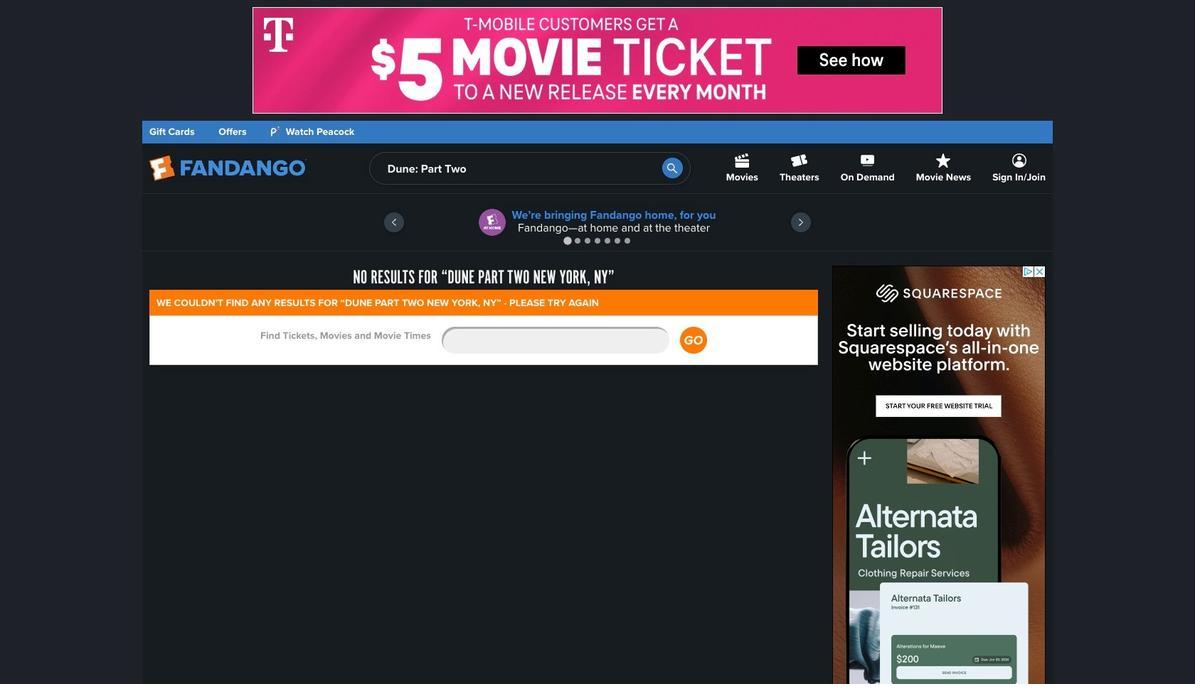 Task type: describe. For each thing, give the bounding box(es) containing it.
offer icon image
[[479, 209, 506, 236]]

Search by city, state, zip or movie text field
[[369, 152, 691, 185]]

select a slide to show tab list
[[142, 235, 1053, 246]]

0 vertical spatial advertisement element
[[253, 7, 942, 114]]



Task type: vqa. For each thing, say whether or not it's contained in the screenshot.
The Location Light image
no



Task type: locate. For each thing, give the bounding box(es) containing it.
1 vertical spatial advertisement element
[[832, 266, 1046, 685]]

None search field
[[369, 152, 691, 185]]

None text field
[[442, 327, 669, 354]]

advertisement element
[[253, 7, 942, 114], [832, 266, 1046, 685]]

region
[[142, 194, 1053, 251]]



